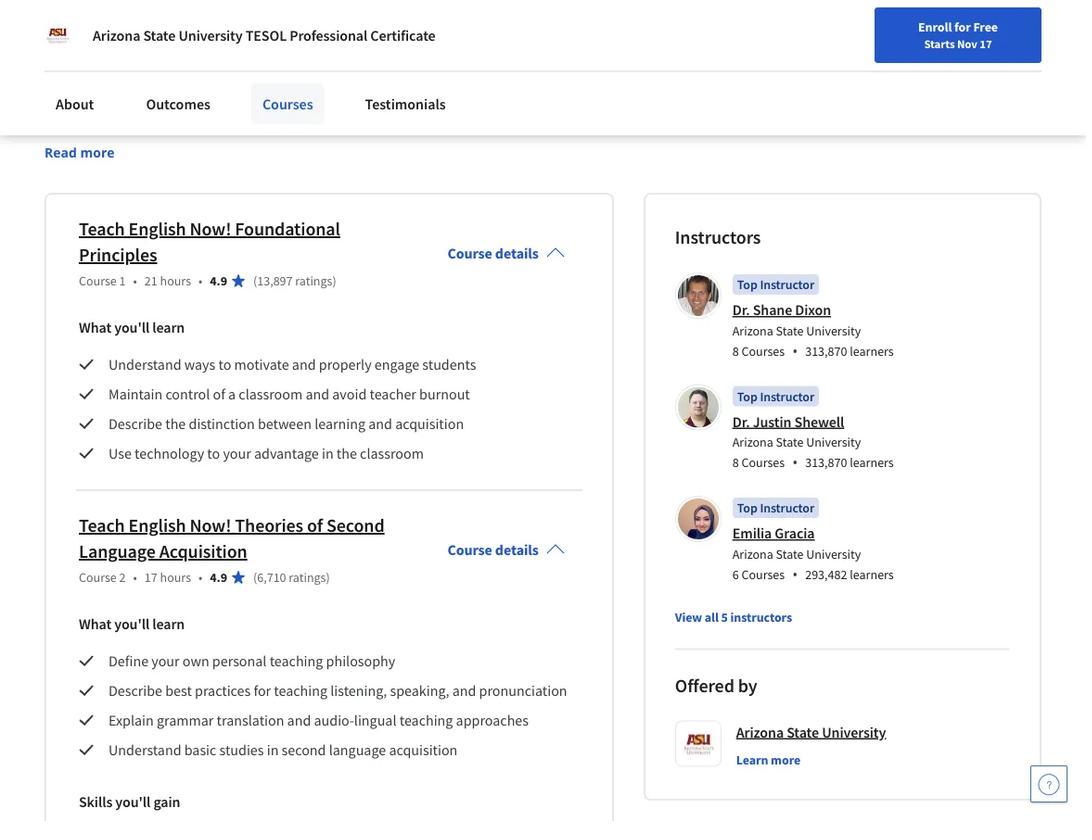Task type: locate. For each thing, give the bounding box(es) containing it.
dr. inside top instructor dr. shane dixon arizona state university 8 courses • 313,870 learners
[[733, 301, 750, 320]]

for left you!
[[317, 117, 334, 136]]

for inside enroll for free starts nov 17
[[955, 19, 971, 35]]

classroom down motivate on the left of page
[[239, 385, 303, 404]]

0 horizontal spatial )
[[326, 570, 330, 587]]

top for emilia gracia
[[737, 500, 758, 517]]

2 vertical spatial english
[[129, 515, 186, 538]]

course up teach
[[339, 16, 412, 48]]

courses down justin
[[742, 455, 785, 472]]

2 top from the top
[[737, 389, 758, 405]]

dr.
[[733, 301, 750, 320], [733, 413, 750, 432]]

1 vertical spatial course details
[[448, 541, 539, 560]]

1 learn from the top
[[152, 319, 185, 337]]

technology
[[135, 445, 204, 463]]

1 horizontal spatial )
[[333, 273, 336, 290]]

2 vertical spatial course
[[272, 117, 314, 136]]

state up designed
[[143, 26, 176, 45]]

1 vertical spatial of
[[307, 515, 323, 538]]

more
[[80, 144, 115, 162], [771, 753, 801, 769]]

what down course 1 • 21 hours •
[[79, 319, 111, 337]]

state down the dr. justin shewell link
[[776, 435, 804, 451]]

instructor inside top instructor dr. justin shewell arizona state university 8 courses • 313,870 learners
[[760, 389, 815, 405]]

help center image
[[1038, 774, 1060, 796]]

None search field
[[235, 12, 392, 49]]

by right "offered"
[[738, 675, 758, 698]]

describe best practices for teaching listening, speaking, and pronunciation
[[109, 682, 567, 701]]

0 horizontal spatial course
[[73, 73, 115, 91]]

0 vertical spatial acquisition
[[395, 415, 464, 434]]

courses inside the top instructor emilia gracia arizona state university 6 courses • 293,482 learners
[[742, 567, 785, 583]]

course up if
[[73, 73, 115, 91]]

teach inside teach english now! theories of second language acquisition
[[79, 515, 125, 538]]

) for teach english now! foundational principles
[[333, 273, 336, 290]]

313,870 inside top instructor dr. shane dixon arizona state university 8 courses • 313,870 learners
[[805, 343, 847, 360]]

0 horizontal spatial professional
[[45, 16, 182, 48]]

1 horizontal spatial of
[[307, 515, 323, 538]]

is up you
[[118, 73, 128, 91]]

distinction
[[189, 415, 255, 434]]

the
[[509, 73, 530, 91], [249, 117, 269, 136], [165, 415, 186, 434], [337, 445, 357, 463]]

lingual
[[354, 712, 397, 730]]

arizona down the shane
[[733, 323, 774, 339]]

course 2 • 17 hours •
[[79, 570, 203, 587]]

ways
[[184, 356, 216, 374]]

0 vertical spatial describe
[[109, 415, 162, 434]]

acquisition for understand basic studies in second language acquisition
[[389, 742, 458, 760]]

burnout
[[419, 385, 470, 404]]

2 horizontal spatial course
[[339, 16, 412, 48]]

313,870 inside top instructor dr. justin shewell arizona state university 8 courses • 313,870 learners
[[805, 455, 847, 472]]

2 understand from the top
[[109, 742, 181, 760]]

2 4.9 from the top
[[210, 570, 227, 587]]

0 vertical spatial 17
[[980, 36, 992, 51]]

course details button for teach english now! theories of second language acquisition
[[433, 502, 580, 599]]

8 down dr. shane dixon link
[[733, 343, 739, 360]]

arizona down emilia
[[733, 546, 774, 563]]

what you'll learn down course 1 • 21 hours •
[[79, 319, 185, 337]]

4.9 down the acquisition
[[210, 570, 227, 587]]

2 what from the top
[[79, 615, 111, 634]]

instructor inside top instructor dr. shane dixon arizona state university 8 courses • 313,870 learners
[[760, 277, 815, 294]]

ratings right 6,710
[[289, 570, 326, 587]]

ratings right the 13,897
[[295, 273, 333, 290]]

1 vertical spatial details
[[495, 541, 539, 560]]

more down credential
[[80, 144, 115, 162]]

now! inside teach english now! theories of second language acquisition
[[190, 515, 231, 538]]

2 instructor from the top
[[760, 389, 815, 405]]

0 vertical spatial instructor
[[760, 277, 815, 294]]

learn up ways
[[152, 319, 185, 337]]

3 instructor from the top
[[760, 500, 815, 517]]

0 vertical spatial ratings
[[295, 273, 333, 290]]

top up the shane
[[737, 277, 758, 294]]

1 top from the top
[[737, 277, 758, 294]]

0 vertical spatial english
[[382, 73, 428, 91]]

0 vertical spatial now!
[[190, 218, 231, 241]]

arizona inside the top instructor emilia gracia arizona state university 6 courses • 293,482 learners
[[733, 546, 774, 563]]

now! for foundational
[[190, 218, 231, 241]]

details
[[495, 244, 539, 263], [495, 541, 539, 560]]

2 vertical spatial instructor
[[760, 500, 815, 517]]

1 vertical spatial 17
[[145, 570, 157, 587]]

0 vertical spatial course
[[339, 16, 412, 48]]

2 course details from the top
[[448, 541, 539, 560]]

0 vertical spatial (
[[253, 273, 257, 290]]

1 what from the top
[[79, 319, 111, 337]]

teach for teach english now! theories of second language acquisition
[[79, 515, 125, 538]]

( down teach english now! theories of second language acquisition 'link'
[[253, 570, 257, 587]]

arizona inside top instructor dr. justin shewell arizona state university 8 courses • 313,870 learners
[[733, 435, 774, 451]]

0 horizontal spatial classroom
[[239, 385, 303, 404]]

instructor up dr. shane dixon link
[[760, 277, 815, 294]]

grammar
[[157, 712, 214, 730]]

dr. for dr. justin shewell
[[733, 413, 750, 432]]

1 vertical spatial top
[[737, 389, 758, 405]]

8 down the dr. justin shewell link
[[733, 455, 739, 472]]

learn
[[152, 319, 185, 337], [152, 615, 185, 634]]

top instructor emilia gracia arizona state university 6 courses • 293,482 learners
[[733, 500, 894, 585]]

2 313,870 from the top
[[805, 455, 847, 472]]

describe
[[109, 415, 162, 434], [109, 682, 162, 701]]

0 vertical spatial what
[[79, 319, 111, 337]]

what
[[79, 319, 111, 337], [79, 615, 111, 634]]

course details button for teach english now! foundational principles
[[433, 205, 580, 302]]

0 vertical spatial teach
[[79, 218, 125, 241]]

professional up designed
[[45, 16, 182, 48]]

dr. left justin
[[733, 413, 750, 432]]

to
[[329, 73, 342, 91], [161, 95, 174, 114], [110, 117, 123, 136], [218, 356, 231, 374], [207, 445, 220, 463]]

313,870 down dixon
[[805, 343, 847, 360]]

0 vertical spatial classroom
[[239, 385, 303, 404]]

• left 293,482
[[792, 565, 798, 585]]

principles
[[79, 244, 157, 267]]

1 vertical spatial ratings
[[289, 570, 326, 587]]

• down dr. shane dixon link
[[792, 341, 798, 361]]

by inside this course is designed for anyone who wants to teach english anywhere in the world.  if you want to become a teacher, polish your teaching skills, or add a credential to your resume, this is the course for you! get certified by a nationally- ranked university.
[[446, 117, 461, 136]]

control
[[166, 385, 210, 404]]

1 vertical spatial more
[[771, 753, 801, 769]]

you!
[[337, 117, 364, 136]]

1 vertical spatial is
[[236, 117, 246, 136]]

acquisition down lingual
[[389, 742, 458, 760]]

nov
[[957, 36, 978, 51]]

1 vertical spatial instructor
[[760, 389, 815, 405]]

0 vertical spatial learn
[[152, 319, 185, 337]]

17
[[980, 36, 992, 51], [145, 570, 157, 587]]

designed
[[130, 73, 187, 91]]

and down teacher in the top left of the page
[[369, 415, 392, 434]]

teaching
[[365, 95, 419, 114], [270, 653, 323, 671], [274, 682, 328, 701], [400, 712, 453, 730]]

course
[[448, 244, 492, 263], [79, 273, 117, 290], [448, 541, 492, 560], [79, 570, 117, 587]]

1 vertical spatial course
[[73, 73, 115, 91]]

hours right 21
[[160, 273, 191, 290]]

-
[[307, 16, 315, 48]]

learners for dixon
[[850, 343, 894, 360]]

8 for dr. shane dixon
[[733, 343, 739, 360]]

2 horizontal spatial in
[[495, 73, 506, 91]]

instructor for justin
[[760, 389, 815, 405]]

english up language
[[129, 515, 186, 538]]

university
[[178, 26, 243, 45], [806, 323, 861, 339], [806, 435, 861, 451], [806, 546, 861, 563], [822, 724, 886, 743]]

understand for understand basic studies in second language acquisition
[[109, 742, 181, 760]]

english inside teach english now! foundational principles
[[129, 218, 186, 241]]

you'll for define
[[114, 615, 150, 634]]

1 horizontal spatial by
[[738, 675, 758, 698]]

what up define
[[79, 615, 111, 634]]

2 now! from the top
[[190, 515, 231, 538]]

classroom down teacher in the top left of the page
[[360, 445, 424, 463]]

learn more button
[[736, 752, 801, 770]]

top inside top instructor dr. justin shewell arizona state university 8 courses • 313,870 learners
[[737, 389, 758, 405]]

top instructor dr. shane dixon arizona state university 8 courses • 313,870 learners
[[733, 277, 894, 361]]

2 vertical spatial top
[[737, 500, 758, 517]]

1 dr. from the top
[[733, 301, 750, 320]]

now! inside teach english now! foundational principles
[[190, 218, 231, 241]]

1 learners from the top
[[850, 343, 894, 360]]

1 horizontal spatial more
[[771, 753, 801, 769]]

top inside the top instructor emilia gracia arizona state university 6 courses • 293,482 learners
[[737, 500, 758, 517]]

1 vertical spatial (
[[253, 570, 257, 587]]

1 now! from the top
[[190, 218, 231, 241]]

0 vertical spatial top
[[737, 277, 758, 294]]

acquisition down burnout
[[395, 415, 464, 434]]

about
[[56, 95, 94, 113]]

courses right 6
[[742, 567, 785, 583]]

1 details from the top
[[495, 244, 539, 263]]

anyone
[[210, 73, 256, 91]]

arizona down justin
[[733, 435, 774, 451]]

1 vertical spatial you'll
[[114, 615, 150, 634]]

1 vertical spatial 4.9
[[210, 570, 227, 587]]

• right 2
[[133, 570, 137, 587]]

you'll up define
[[114, 615, 150, 634]]

second
[[327, 515, 385, 538]]

8 inside top instructor dr. justin shewell arizona state university 8 courses • 313,870 learners
[[733, 455, 739, 472]]

1 horizontal spatial is
[[236, 117, 246, 136]]

english inside teach english now! theories of second language acquisition
[[129, 515, 186, 538]]

2 vertical spatial 8
[[733, 455, 739, 472]]

1 vertical spatial learners
[[850, 455, 894, 472]]

justin
[[753, 413, 792, 432]]

courses down the 'who'
[[262, 95, 313, 113]]

1 understand from the top
[[109, 356, 181, 374]]

1 course details button from the top
[[433, 205, 580, 302]]

1 vertical spatial course details button
[[433, 502, 580, 599]]

top up emilia
[[737, 500, 758, 517]]

teach for teach english now! foundational principles
[[79, 218, 125, 241]]

courses inside top instructor dr. justin shewell arizona state university 8 courses • 313,870 learners
[[742, 455, 785, 472]]

17 inside enroll for free starts nov 17
[[980, 36, 992, 51]]

) right 6,710
[[326, 570, 330, 587]]

1 vertical spatial 313,870
[[805, 455, 847, 472]]

the up "nationally-"
[[509, 73, 530, 91]]

university inside top instructor dr. justin shewell arizona state university 8 courses • 313,870 learners
[[806, 435, 861, 451]]

0 horizontal spatial certificate
[[187, 16, 302, 48]]

0 vertical spatial 8
[[320, 16, 333, 48]]

describe for describe the distinction between learning and acquisition
[[109, 415, 162, 434]]

arizona state university image
[[45, 22, 71, 48]]

your up you!
[[334, 95, 362, 114]]

teach up principles
[[79, 218, 125, 241]]

top inside top instructor dr. shane dixon arizona state university 8 courses • 313,870 learners
[[737, 277, 758, 294]]

and left "avoid"
[[306, 385, 329, 404]]

1 describe from the top
[[109, 415, 162, 434]]

this course is designed for anyone who wants to teach english anywhere in the world.  if you want to become a teacher, polish your teaching skills, or add a credential to your resume, this is the course for you! get certified by a nationally- ranked university.
[[45, 73, 541, 158]]

2 vertical spatial learners
[[850, 567, 894, 583]]

• inside the top instructor emilia gracia arizona state university 6 courses • 293,482 learners
[[792, 565, 798, 585]]

313,870
[[805, 343, 847, 360], [805, 455, 847, 472]]

of up distinction
[[213, 385, 225, 404]]

certificate up teach
[[370, 26, 436, 45]]

teaching up describe best practices for teaching listening, speaking, and pronunciation
[[270, 653, 323, 671]]

)
[[333, 273, 336, 290], [326, 570, 330, 587]]

learners inside top instructor dr. justin shewell arizona state university 8 courses • 313,870 learners
[[850, 455, 894, 472]]

0 vertical spatial of
[[213, 385, 225, 404]]

in down learning
[[322, 445, 334, 463]]

you'll down course 1 • 21 hours •
[[114, 319, 150, 337]]

instructor inside the top instructor emilia gracia arizona state university 6 courses • 293,482 learners
[[760, 500, 815, 517]]

state down gracia
[[776, 546, 804, 563]]

1 vertical spatial learn
[[152, 615, 185, 634]]

2 vertical spatial you'll
[[115, 794, 151, 812]]

professional up wants
[[290, 26, 368, 45]]

arizona
[[93, 26, 140, 45], [733, 323, 774, 339], [733, 435, 774, 451], [733, 546, 774, 563], [736, 724, 784, 743]]

0 horizontal spatial in
[[267, 742, 279, 760]]

emilia gracia image
[[678, 499, 719, 540]]

instructor up the dr. justin shewell link
[[760, 389, 815, 405]]

1 vertical spatial acquisition
[[389, 742, 458, 760]]

about link
[[45, 83, 105, 124]]

0 vertical spatial details
[[495, 244, 539, 263]]

2 describe from the top
[[109, 682, 162, 701]]

state
[[143, 26, 176, 45], [776, 323, 804, 339], [776, 435, 804, 451], [776, 546, 804, 563], [787, 724, 819, 743]]

a up distinction
[[228, 385, 236, 404]]

english up testimonials
[[382, 73, 428, 91]]

1 vertical spatial hours
[[160, 570, 191, 587]]

in inside this course is designed for anyone who wants to teach english anywhere in the world.  if you want to become a teacher, polish your teaching skills, or add a credential to your resume, this is the course for you! get certified by a nationally- ranked university.
[[495, 73, 506, 91]]

and up second
[[287, 712, 311, 730]]

4.9 for theories
[[210, 570, 227, 587]]

to down designed
[[161, 95, 174, 114]]

0 vertical spatial understand
[[109, 356, 181, 374]]

0 horizontal spatial of
[[213, 385, 225, 404]]

by down or
[[446, 117, 461, 136]]

2 hours from the top
[[160, 570, 191, 587]]

1 vertical spatial english
[[129, 218, 186, 241]]

university inside the top instructor emilia gracia arizona state university 6 courses • 293,482 learners
[[806, 546, 861, 563]]

2 details from the top
[[495, 541, 539, 560]]

3 top from the top
[[737, 500, 758, 517]]

all
[[705, 609, 719, 626]]

skills
[[79, 794, 112, 812]]

english up principles
[[129, 218, 186, 241]]

1 ( from the top
[[253, 273, 257, 290]]

0 vertical spatial course details
[[448, 244, 539, 263]]

2 learners from the top
[[850, 455, 894, 472]]

2 course details button from the top
[[433, 502, 580, 599]]

teacher
[[370, 385, 416, 404]]

0 vertical spatial more
[[80, 144, 115, 162]]

1 teach from the top
[[79, 218, 125, 241]]

1 vertical spatial )
[[326, 570, 330, 587]]

audio-
[[314, 712, 354, 730]]

philosophy
[[326, 653, 395, 671]]

courses down the shane
[[742, 343, 785, 360]]

describe up explain
[[109, 682, 162, 701]]

1 vertical spatial what
[[79, 615, 111, 634]]

1 vertical spatial describe
[[109, 682, 162, 701]]

teach inside teach english now! foundational principles
[[79, 218, 125, 241]]

1 horizontal spatial in
[[322, 445, 334, 463]]

0 horizontal spatial more
[[80, 144, 115, 162]]

in up add on the left of the page
[[495, 73, 506, 91]]

1 vertical spatial what you'll learn
[[79, 615, 185, 634]]

understand ways to motivate and properly engage students
[[109, 356, 476, 374]]

teach english now! foundational principles
[[79, 218, 340, 267]]

2 what you'll learn from the top
[[79, 615, 185, 634]]

0 vertical spatial what you'll learn
[[79, 319, 185, 337]]

a down anyone
[[230, 95, 237, 114]]

maintain
[[109, 385, 163, 404]]

a down or
[[464, 117, 471, 136]]

0 vertical spatial )
[[333, 273, 336, 290]]

ratings for theories
[[289, 570, 326, 587]]

language
[[79, 541, 156, 564]]

1 vertical spatial now!
[[190, 515, 231, 538]]

certificate
[[187, 16, 302, 48], [370, 26, 436, 45]]

0 vertical spatial 4.9
[[210, 273, 227, 290]]

course down polish
[[272, 117, 314, 136]]

what you'll learn for define
[[79, 615, 185, 634]]

1 313,870 from the top
[[805, 343, 847, 360]]

gracia
[[775, 525, 815, 544]]

313,870 down shewell
[[805, 455, 847, 472]]

2 learn from the top
[[152, 615, 185, 634]]

what you'll learn up define
[[79, 615, 185, 634]]

instructor up gracia
[[760, 500, 815, 517]]

you'll left gain
[[115, 794, 151, 812]]

of left second
[[307, 515, 323, 538]]

1 what you'll learn from the top
[[79, 319, 185, 337]]

top
[[737, 277, 758, 294], [737, 389, 758, 405], [737, 500, 758, 517]]

a
[[230, 95, 237, 114], [502, 95, 510, 114], [464, 117, 471, 136], [228, 385, 236, 404]]

1 vertical spatial teach
[[79, 515, 125, 538]]

5
[[721, 609, 728, 626]]

learners inside top instructor dr. shane dixon arizona state university 8 courses • 313,870 learners
[[850, 343, 894, 360]]

teaching up get
[[365, 95, 419, 114]]

0 vertical spatial by
[[446, 117, 461, 136]]

top up justin
[[737, 389, 758, 405]]

1 instructor from the top
[[760, 277, 815, 294]]

learn up own
[[152, 615, 185, 634]]

0 vertical spatial in
[[495, 73, 506, 91]]

1 vertical spatial classroom
[[360, 445, 424, 463]]

0 vertical spatial dr.
[[733, 301, 750, 320]]

hours down the acquisition
[[160, 570, 191, 587]]

course details for teach english now! foundational principles
[[448, 244, 539, 263]]

in left second
[[267, 742, 279, 760]]

0 vertical spatial you'll
[[114, 319, 150, 337]]

1 horizontal spatial 17
[[980, 36, 992, 51]]

offered by
[[675, 675, 758, 698]]

0 vertical spatial 313,870
[[805, 343, 847, 360]]

1 vertical spatial 8
[[733, 343, 739, 360]]

1 4.9 from the top
[[210, 273, 227, 290]]

1 hours from the top
[[160, 273, 191, 290]]

2 teach from the top
[[79, 515, 125, 538]]

1 course details from the top
[[448, 244, 539, 263]]

now! left foundational
[[190, 218, 231, 241]]

0 vertical spatial is
[[118, 73, 128, 91]]

0 vertical spatial hours
[[160, 273, 191, 290]]

0 horizontal spatial is
[[118, 73, 128, 91]]

speaking,
[[390, 682, 449, 701]]

0 vertical spatial learners
[[850, 343, 894, 360]]

0 vertical spatial course details button
[[433, 205, 580, 302]]

avoid
[[332, 385, 367, 404]]

1 vertical spatial dr.
[[733, 413, 750, 432]]

21
[[145, 273, 157, 290]]

dr. justin shewell link
[[733, 413, 845, 432]]

3 learners from the top
[[850, 567, 894, 583]]

13,897
[[257, 273, 293, 290]]

arizona state university
[[736, 724, 886, 743]]

professional
[[45, 16, 182, 48], [290, 26, 368, 45]]

2 ( from the top
[[253, 570, 257, 587]]

your down distinction
[[223, 445, 251, 463]]

emilia gracia link
[[733, 525, 815, 544]]

instructor
[[760, 277, 815, 294], [760, 389, 815, 405], [760, 500, 815, 517]]

dr. left the shane
[[733, 301, 750, 320]]

( down teach english now! foundational principles
[[253, 273, 257, 290]]

define
[[109, 653, 149, 671]]

dr. inside top instructor dr. justin shewell arizona state university 8 courses • 313,870 learners
[[733, 413, 750, 432]]

0 horizontal spatial by
[[446, 117, 461, 136]]

state down dr. shane dixon link
[[776, 323, 804, 339]]

classroom
[[239, 385, 303, 404], [360, 445, 424, 463]]

2 dr. from the top
[[733, 413, 750, 432]]

• down the acquisition
[[199, 570, 203, 587]]

1 vertical spatial understand
[[109, 742, 181, 760]]

instructors
[[675, 226, 761, 249]]

now! up the acquisition
[[190, 515, 231, 538]]

certified
[[392, 117, 443, 136]]

4.9 down teach english now! foundational principles link
[[210, 273, 227, 290]]

more right the learn
[[771, 753, 801, 769]]

8 inside top instructor dr. shane dixon arizona state university 8 courses • 313,870 learners
[[733, 343, 739, 360]]

for up become
[[190, 73, 207, 91]]

free
[[974, 19, 998, 35]]



Task type: vqa. For each thing, say whether or not it's contained in the screenshot.
the bottom the info
no



Task type: describe. For each thing, give the bounding box(es) containing it.
second
[[282, 742, 326, 760]]

arizona right arizona state university image
[[93, 26, 140, 45]]

teaching down speaking,
[[400, 712, 453, 730]]

details for teach english now! foundational principles
[[495, 244, 539, 263]]

instructor for shane
[[760, 277, 815, 294]]

) for teach english now! theories of second language acquisition
[[326, 570, 330, 587]]

this
[[45, 73, 70, 91]]

1 vertical spatial by
[[738, 675, 758, 698]]

you'll for understand
[[114, 319, 150, 337]]

( for foundational
[[253, 273, 257, 290]]

1 horizontal spatial classroom
[[360, 445, 424, 463]]

state up learn more
[[787, 724, 819, 743]]

teach english now! theories of second language acquisition
[[79, 515, 385, 564]]

use technology to your advantage in the classroom
[[109, 445, 424, 463]]

add
[[475, 95, 499, 114]]

dixon
[[795, 301, 831, 320]]

learning
[[315, 415, 366, 434]]

understand basic studies in second language acquisition
[[109, 742, 458, 760]]

english for foundational
[[129, 218, 186, 241]]

maintain control of a classroom and avoid teacher burnout
[[109, 385, 470, 404]]

details for teach english now! theories of second language acquisition
[[495, 541, 539, 560]]

dr. for dr. shane dixon
[[733, 301, 750, 320]]

language
[[329, 742, 386, 760]]

arizona up the learn
[[736, 724, 784, 743]]

world.
[[45, 95, 84, 114]]

show notifications image
[[904, 23, 926, 45]]

the down learning
[[337, 445, 357, 463]]

resume,
[[157, 117, 207, 136]]

to left teach
[[329, 73, 342, 91]]

learn for ways
[[152, 319, 185, 337]]

between
[[258, 415, 312, 434]]

teaching inside this course is designed for anyone who wants to teach english anywhere in the world.  if you want to become a teacher, polish your teaching skills, or add a credential to your resume, this is the course for you! get certified by a nationally- ranked university.
[[365, 95, 419, 114]]

state inside the top instructor emilia gracia arizona state university 6 courses • 293,482 learners
[[776, 546, 804, 563]]

teacher,
[[240, 95, 290, 114]]

1 horizontal spatial course
[[272, 117, 314, 136]]

arizona inside top instructor dr. shane dixon arizona state university 8 courses • 313,870 learners
[[733, 323, 774, 339]]

shewell
[[795, 413, 845, 432]]

english for theories
[[129, 515, 186, 538]]

get
[[367, 117, 389, 136]]

( 6,710 ratings )
[[253, 570, 330, 587]]

credential
[[45, 117, 107, 136]]

state inside top instructor dr. justin shewell arizona state university 8 courses • 313,870 learners
[[776, 435, 804, 451]]

learners inside the top instructor emilia gracia arizona state university 6 courses • 293,482 learners
[[850, 567, 894, 583]]

view
[[675, 609, 702, 626]]

learn
[[736, 753, 769, 769]]

dr. shane dixon image
[[678, 276, 719, 317]]

testimonials link
[[354, 83, 457, 124]]

learn for your
[[152, 615, 185, 634]]

• down teach english now! foundational principles link
[[199, 273, 203, 290]]

studies
[[219, 742, 264, 760]]

top instructor dr. justin shewell arizona state university 8 courses • 313,870 learners
[[733, 389, 894, 473]]

learn more
[[736, 753, 801, 769]]

personal
[[212, 653, 267, 671]]

properly
[[319, 356, 372, 374]]

what for define your own personal teaching philosophy
[[79, 615, 111, 634]]

313,870 for dr. shane dixon
[[805, 343, 847, 360]]

( 13,897 ratings )
[[253, 273, 336, 290]]

more for learn more
[[771, 753, 801, 769]]

view all 5 instructors button
[[675, 608, 792, 627]]

basic
[[184, 742, 216, 760]]

or
[[459, 95, 472, 114]]

your down want
[[126, 117, 154, 136]]

acquisition for describe the distinction between learning and acquisition
[[395, 415, 464, 434]]

you
[[101, 95, 124, 114]]

for down define your own personal teaching philosophy at the left bottom of page
[[254, 682, 271, 701]]

course 1 • 21 hours •
[[79, 273, 203, 290]]

what you'll learn for understand
[[79, 319, 185, 337]]

best
[[165, 682, 192, 701]]

enroll
[[918, 19, 952, 35]]

1 horizontal spatial certificate
[[370, 26, 436, 45]]

the up technology
[[165, 415, 186, 434]]

read more button
[[45, 143, 115, 163]]

• inside top instructor dr. shane dixon arizona state university 8 courses • 313,870 learners
[[792, 341, 798, 361]]

courses inside top instructor dr. shane dixon arizona state university 8 courses • 313,870 learners
[[742, 343, 785, 360]]

translation
[[217, 712, 284, 730]]

describe the distinction between learning and acquisition
[[109, 415, 464, 434]]

now! for theories
[[190, 515, 231, 538]]

acquisition
[[159, 541, 247, 564]]

engage
[[375, 356, 420, 374]]

and up maintain control of a classroom and avoid teacher burnout
[[292, 356, 316, 374]]

skills you'll gain
[[79, 794, 180, 812]]

2
[[119, 570, 126, 587]]

learners for shewell
[[850, 455, 894, 472]]

dr. justin shewell image
[[678, 388, 719, 428]]

arizona state university link
[[736, 722, 886, 744]]

instructors
[[731, 609, 792, 626]]

describe for describe best practices for teaching listening, speaking, and pronunciation
[[109, 682, 162, 701]]

to down you
[[110, 117, 123, 136]]

your left own
[[151, 653, 180, 671]]

emilia
[[733, 525, 772, 544]]

4.9 for foundational
[[210, 273, 227, 290]]

teaching up explain grammar translation and audio-lingual teaching approaches
[[274, 682, 328, 701]]

university.
[[91, 139, 155, 158]]

top for dr. shane dixon
[[737, 277, 758, 294]]

if
[[90, 95, 98, 114]]

university inside top instructor dr. shane dixon arizona state university 8 courses • 313,870 learners
[[806, 323, 861, 339]]

want
[[127, 95, 158, 114]]

hours for foundational
[[160, 273, 191, 290]]

to right ways
[[218, 356, 231, 374]]

series
[[417, 16, 482, 48]]

outcomes
[[146, 95, 210, 113]]

starts
[[924, 36, 955, 51]]

course details for teach english now! theories of second language acquisition
[[448, 541, 539, 560]]

1 horizontal spatial professional
[[290, 26, 368, 45]]

more for read more
[[80, 144, 115, 162]]

what for understand ways to motivate and properly engage students
[[79, 319, 111, 337]]

to down distinction
[[207, 445, 220, 463]]

1
[[119, 273, 126, 290]]

the down teacher,
[[249, 117, 269, 136]]

of inside teach english now! theories of second language acquisition
[[307, 515, 323, 538]]

teach english now! foundational principles link
[[79, 218, 340, 267]]

listening,
[[331, 682, 387, 701]]

understand for understand ways to motivate and properly engage students
[[109, 356, 181, 374]]

this
[[210, 117, 233, 136]]

• right 1
[[133, 273, 137, 290]]

define your own personal teaching philosophy
[[109, 653, 395, 671]]

top for dr. justin shewell
[[737, 389, 758, 405]]

teach english now! theories of second language acquisition link
[[79, 515, 385, 564]]

polish
[[293, 95, 331, 114]]

313,870 for dr. justin shewell
[[805, 455, 847, 472]]

ratings for foundational
[[295, 273, 333, 290]]

ranked
[[45, 139, 88, 158]]

1 vertical spatial in
[[322, 445, 334, 463]]

offered
[[675, 675, 735, 698]]

293,482
[[805, 567, 847, 583]]

6,710
[[257, 570, 286, 587]]

• inside top instructor dr. justin shewell arizona state university 8 courses • 313,870 learners
[[792, 453, 798, 473]]

view all 5 instructors
[[675, 609, 792, 626]]

become
[[177, 95, 227, 114]]

explain grammar translation and audio-lingual teaching approaches
[[109, 712, 529, 730]]

state inside top instructor dr. shane dixon arizona state university 8 courses • 313,870 learners
[[776, 323, 804, 339]]

instructor for gracia
[[760, 500, 815, 517]]

8 for dr. justin shewell
[[733, 455, 739, 472]]

teach
[[345, 73, 379, 91]]

skills,
[[421, 95, 456, 114]]

arizona state university tesol professional certificate
[[93, 26, 436, 45]]

2 vertical spatial in
[[267, 742, 279, 760]]

hours for theories
[[160, 570, 191, 587]]

who
[[259, 73, 286, 91]]

motivate
[[234, 356, 289, 374]]

courses link
[[251, 83, 324, 124]]

a right add on the left of the page
[[502, 95, 510, 114]]

read
[[45, 144, 77, 162]]

coursera image
[[9, 15, 127, 45]]

and up the approaches
[[452, 682, 476, 701]]

pronunciation
[[479, 682, 567, 701]]

shane
[[753, 301, 793, 320]]

0 horizontal spatial 17
[[145, 570, 157, 587]]

( for theories
[[253, 570, 257, 587]]

english inside this course is designed for anyone who wants to teach english anywhere in the world.  if you want to become a teacher, polish your teaching skills, or add a credential to your resume, this is the course for you! get certified by a nationally- ranked university.
[[382, 73, 428, 91]]

wants
[[289, 73, 326, 91]]



